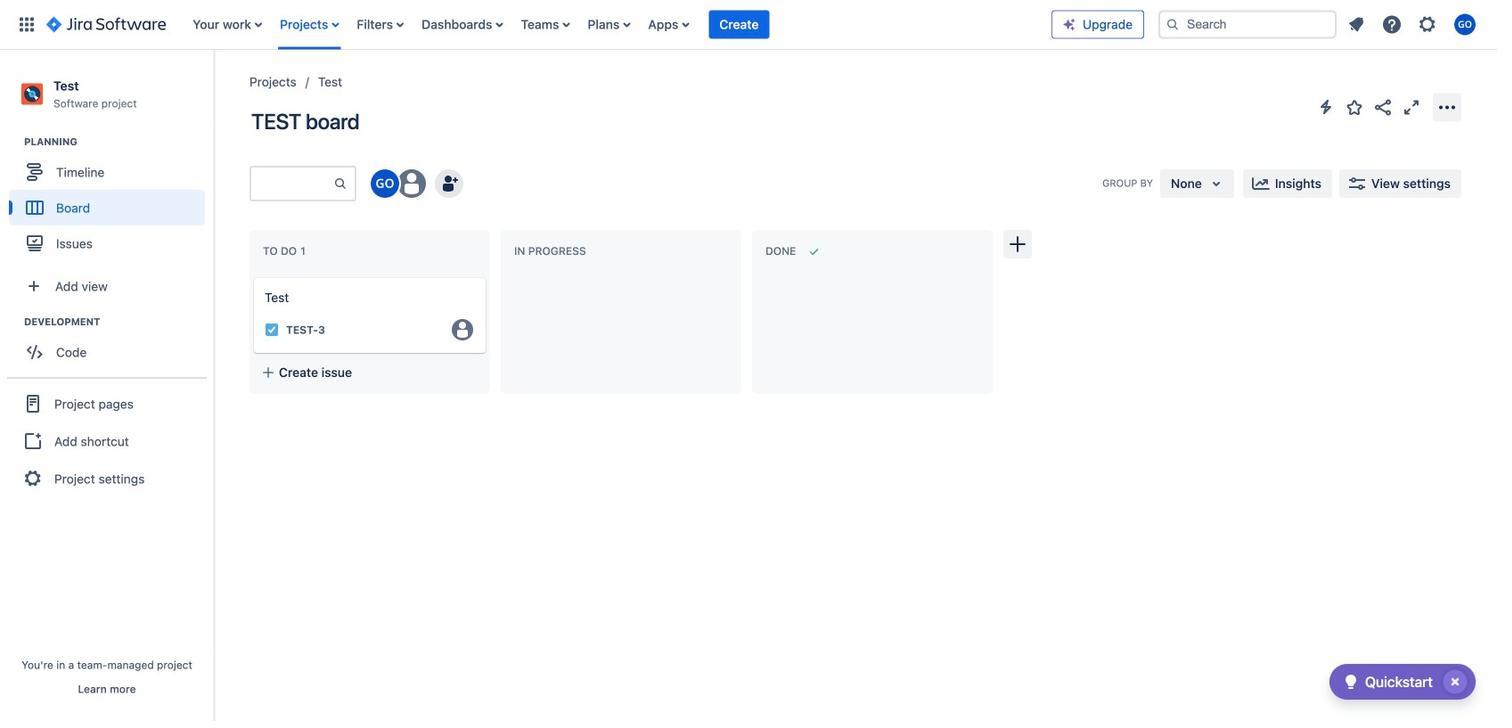 Task type: vqa. For each thing, say whether or not it's contained in the screenshot.
error icon
no



Task type: locate. For each thing, give the bounding box(es) containing it.
0 vertical spatial group
[[9, 135, 213, 267]]

group for development image
[[9, 315, 213, 375]]

1 horizontal spatial list
[[1341, 8, 1487, 41]]

1 vertical spatial group
[[9, 315, 213, 375]]

primary element
[[11, 0, 1052, 49]]

sidebar navigation image
[[194, 71, 234, 107]]

settings image
[[1417, 14, 1439, 35]]

heading
[[24, 135, 213, 149], [24, 315, 213, 329]]

list item
[[709, 0, 770, 49]]

list
[[184, 0, 1052, 49], [1341, 8, 1487, 41]]

0 vertical spatial heading
[[24, 135, 213, 149]]

sidebar element
[[0, 50, 214, 721]]

more image
[[1437, 97, 1458, 118]]

jira software image
[[46, 14, 166, 35], [46, 14, 166, 35]]

Search field
[[1159, 10, 1337, 39]]

dismiss quickstart image
[[1441, 668, 1470, 696]]

enter full screen image
[[1401, 97, 1423, 118]]

1 heading from the top
[[24, 135, 213, 149]]

heading for planning image
[[24, 135, 213, 149]]

2 heading from the top
[[24, 315, 213, 329]]

group
[[9, 135, 213, 267], [9, 315, 213, 375], [7, 377, 207, 504]]

None search field
[[1159, 10, 1337, 39]]

1 vertical spatial heading
[[24, 315, 213, 329]]

Search this board text field
[[251, 168, 333, 200]]

banner
[[0, 0, 1498, 50]]



Task type: describe. For each thing, give the bounding box(es) containing it.
create issue image
[[242, 266, 263, 287]]

task image
[[265, 323, 279, 337]]

add people image
[[439, 173, 460, 194]]

group for planning image
[[9, 135, 213, 267]]

search image
[[1166, 17, 1180, 32]]

heading for development image
[[24, 315, 213, 329]]

appswitcher icon image
[[16, 14, 37, 35]]

check image
[[1341, 671, 1362, 693]]

star test board image
[[1344, 97, 1366, 118]]

notifications image
[[1346, 14, 1367, 35]]

0 horizontal spatial list
[[184, 0, 1052, 49]]

development image
[[3, 311, 24, 333]]

help image
[[1382, 14, 1403, 35]]

automations menu button icon image
[[1316, 96, 1337, 118]]

to do element
[[263, 245, 309, 257]]

2 vertical spatial group
[[7, 377, 207, 504]]

your profile and settings image
[[1455, 14, 1476, 35]]

create column image
[[1007, 234, 1029, 255]]

planning image
[[3, 131, 24, 153]]



